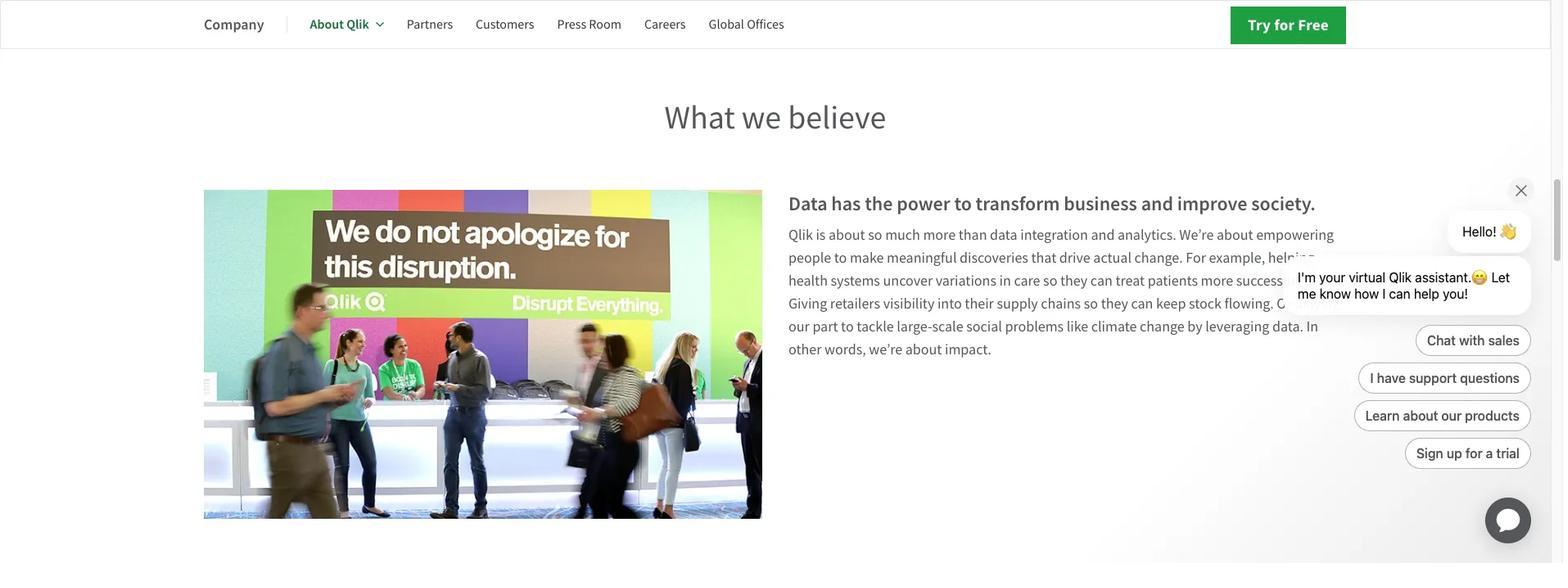 Task type: describe. For each thing, give the bounding box(es) containing it.
words,
[[825, 341, 867, 360]]

their
[[965, 295, 994, 314]]

2 horizontal spatial about
[[1217, 226, 1254, 245]]

helping
[[1269, 249, 1315, 268]]

other
[[789, 341, 822, 360]]

stock
[[1190, 295, 1222, 314]]

people
[[789, 249, 832, 268]]

make
[[850, 249, 884, 268]]

we're
[[869, 341, 903, 360]]

treat
[[1116, 272, 1145, 291]]

drive
[[1060, 249, 1091, 268]]

integration
[[1021, 226, 1089, 245]]

uncover
[[884, 272, 933, 291]]

flowing.
[[1225, 295, 1274, 314]]

company
[[204, 14, 264, 34]]

social
[[967, 318, 1003, 337]]

impact.
[[945, 341, 992, 360]]

try for free link
[[1231, 7, 1347, 44]]

change
[[1140, 318, 1185, 337]]

press room
[[557, 16, 622, 33]]

is
[[816, 226, 826, 245]]

into
[[938, 295, 962, 314]]

room
[[589, 16, 622, 33]]

about
[[310, 16, 344, 33]]

than
[[959, 226, 988, 245]]

what
[[665, 97, 735, 138]]

data.
[[1273, 318, 1304, 337]]

we're
[[1180, 226, 1214, 245]]

about qlik
[[310, 16, 369, 33]]

1 horizontal spatial about
[[906, 341, 942, 360]]

improve
[[1178, 191, 1248, 217]]

like
[[1067, 318, 1089, 337]]

offices
[[747, 16, 784, 33]]

discoveries
[[960, 249, 1029, 268]]

2 vertical spatial so
[[1084, 295, 1099, 314]]

1 vertical spatial to
[[835, 249, 847, 268]]

change.
[[1135, 249, 1183, 268]]

successfully.
[[1237, 272, 1313, 291]]

data
[[990, 226, 1018, 245]]

for
[[1275, 15, 1295, 35]]

what we believe
[[665, 97, 887, 138]]

example,
[[1210, 249, 1266, 268]]

global offices
[[709, 16, 784, 33]]

playing
[[1295, 295, 1341, 314]]

meaningful
[[887, 249, 957, 268]]

qlik inside company menu bar
[[347, 16, 369, 33]]

press room link
[[557, 5, 622, 44]]

0 horizontal spatial so
[[869, 226, 883, 245]]

0 vertical spatial to
[[955, 191, 972, 217]]

0 horizontal spatial about
[[829, 226, 866, 245]]

part
[[813, 318, 838, 337]]

empowering
[[1257, 226, 1335, 245]]

for
[[1186, 249, 1207, 268]]

actual
[[1094, 249, 1132, 268]]

patients
[[1148, 272, 1198, 291]]

climate
[[1092, 318, 1137, 337]]

large-
[[897, 318, 933, 337]]

problems
[[1005, 318, 1064, 337]]

press
[[557, 16, 587, 33]]

supply
[[997, 295, 1038, 314]]

global offices link
[[709, 5, 784, 44]]

0 horizontal spatial they
[[1061, 272, 1088, 291]]

tackle
[[857, 318, 894, 337]]

1 horizontal spatial and
[[1142, 191, 1174, 217]]



Task type: locate. For each thing, give the bounding box(es) containing it.
power
[[897, 191, 951, 217]]

0 vertical spatial qlik
[[347, 16, 369, 33]]

care
[[1015, 272, 1041, 291]]

systems
[[831, 272, 881, 291]]

0 horizontal spatial and
[[1092, 226, 1115, 245]]

0 vertical spatial so
[[869, 226, 883, 245]]

0 horizontal spatial more
[[924, 226, 956, 245]]

about
[[829, 226, 866, 245], [1217, 226, 1254, 245], [906, 341, 942, 360]]

transform
[[976, 191, 1060, 217]]

they
[[1061, 272, 1088, 291], [1102, 295, 1129, 314]]

they down drive
[[1061, 272, 1088, 291]]

qlik left is
[[789, 226, 813, 245]]

1 vertical spatial and
[[1092, 226, 1115, 245]]

qlik is about so much more than data integration and analytics. we're about empowering people to make meaningful discoveries that drive actual change. for example, helping health systems uncover variations in care so they can treat patients more successfully. giving retailers visibility into their supply chains so they can keep stock flowing. or playing our part to tackle large-scale social problems like climate change by leveraging data. in other words, we're about impact.
[[789, 226, 1341, 360]]

in
[[1307, 318, 1319, 337]]

and inside qlik is about so much more than data integration and analytics. we're about empowering people to make meaningful discoveries that drive actual change. for example, helping health systems uncover variations in care so they can treat patients more successfully. giving retailers visibility into their supply chains so they can keep stock flowing. or playing our part to tackle large-scale social problems like climate change by leveraging data. in other words, we're about impact.
[[1092, 226, 1115, 245]]

about right is
[[829, 226, 866, 245]]

more
[[924, 226, 956, 245], [1201, 272, 1234, 291]]

1 horizontal spatial qlik
[[789, 226, 813, 245]]

1 horizontal spatial so
[[1044, 272, 1058, 291]]

chains
[[1041, 295, 1081, 314]]

partners link
[[407, 5, 453, 44]]

1 horizontal spatial more
[[1201, 272, 1234, 291]]

try
[[1248, 15, 1271, 35]]

we
[[742, 97, 782, 138]]

can down treat
[[1132, 295, 1154, 314]]

customers link
[[476, 5, 534, 44]]

about up 'example,'
[[1217, 226, 1254, 245]]

so right care
[[1044, 272, 1058, 291]]

giving
[[789, 295, 828, 314]]

so
[[869, 226, 883, 245], [1044, 272, 1058, 291], [1084, 295, 1099, 314]]

about qlik link
[[310, 5, 384, 44]]

0 vertical spatial can
[[1091, 272, 1113, 291]]

scale
[[933, 318, 964, 337]]

company menu bar
[[204, 5, 807, 44]]

free
[[1299, 15, 1330, 35]]

1 vertical spatial more
[[1201, 272, 1234, 291]]

global
[[709, 16, 745, 33]]

so up like
[[1084, 295, 1099, 314]]

0 vertical spatial they
[[1061, 272, 1088, 291]]

retailers
[[831, 295, 881, 314]]

has
[[832, 191, 861, 217]]

much
[[886, 226, 921, 245]]

by
[[1188, 318, 1203, 337]]

analytics.
[[1118, 226, 1177, 245]]

1 vertical spatial they
[[1102, 295, 1129, 314]]

visibility
[[884, 295, 935, 314]]

they up "climate"
[[1102, 295, 1129, 314]]

0 vertical spatial and
[[1142, 191, 1174, 217]]

to left "make"
[[835, 249, 847, 268]]

more up stock
[[1201, 272, 1234, 291]]

what we believe image
[[204, 190, 763, 519]]

careers
[[645, 16, 686, 33]]

to right part
[[841, 318, 854, 337]]

and up actual
[[1092, 226, 1115, 245]]

can
[[1091, 272, 1113, 291], [1132, 295, 1154, 314]]

qlik inside qlik is about so much more than data integration and analytics. we're about empowering people to make meaningful discoveries that drive actual change. for example, helping health systems uncover variations in care so they can treat patients more successfully. giving retailers visibility into their supply chains so they can keep stock flowing. or playing our part to tackle large-scale social problems like climate change by leveraging data. in other words, we're about impact.
[[789, 226, 813, 245]]

our
[[789, 318, 810, 337]]

can down actual
[[1091, 272, 1113, 291]]

and
[[1142, 191, 1174, 217], [1092, 226, 1115, 245]]

data has the power to transform business and improve society.
[[789, 191, 1316, 217]]

the
[[865, 191, 893, 217]]

1 vertical spatial so
[[1044, 272, 1058, 291]]

society.
[[1252, 191, 1316, 217]]

in
[[1000, 272, 1012, 291]]

keep
[[1157, 295, 1187, 314]]

1 vertical spatial qlik
[[789, 226, 813, 245]]

1 vertical spatial can
[[1132, 295, 1154, 314]]

1 horizontal spatial they
[[1102, 295, 1129, 314]]

qlik right 'about'
[[347, 16, 369, 33]]

health
[[789, 272, 828, 291]]

0 horizontal spatial qlik
[[347, 16, 369, 33]]

or
[[1277, 295, 1292, 314]]

and up analytics. at the right
[[1142, 191, 1174, 217]]

0 horizontal spatial can
[[1091, 272, 1113, 291]]

try for free
[[1248, 15, 1330, 35]]

business
[[1064, 191, 1138, 217]]

application
[[1466, 478, 1552, 564]]

2 vertical spatial to
[[841, 318, 854, 337]]

1 horizontal spatial can
[[1132, 295, 1154, 314]]

about down large-
[[906, 341, 942, 360]]

variations
[[936, 272, 997, 291]]

2 horizontal spatial so
[[1084, 295, 1099, 314]]

leveraging
[[1206, 318, 1270, 337]]

that
[[1032, 249, 1057, 268]]

customers
[[476, 16, 534, 33]]

more up meaningful
[[924, 226, 956, 245]]

qlik
[[347, 16, 369, 33], [789, 226, 813, 245]]

0 vertical spatial more
[[924, 226, 956, 245]]

believe
[[788, 97, 887, 138]]

so up "make"
[[869, 226, 883, 245]]

to up than
[[955, 191, 972, 217]]

careers link
[[645, 5, 686, 44]]

partners
[[407, 16, 453, 33]]

to
[[955, 191, 972, 217], [835, 249, 847, 268], [841, 318, 854, 337]]

data
[[789, 191, 828, 217]]



Task type: vqa. For each thing, say whether or not it's contained in the screenshot.
THE SUPPORT image
no



